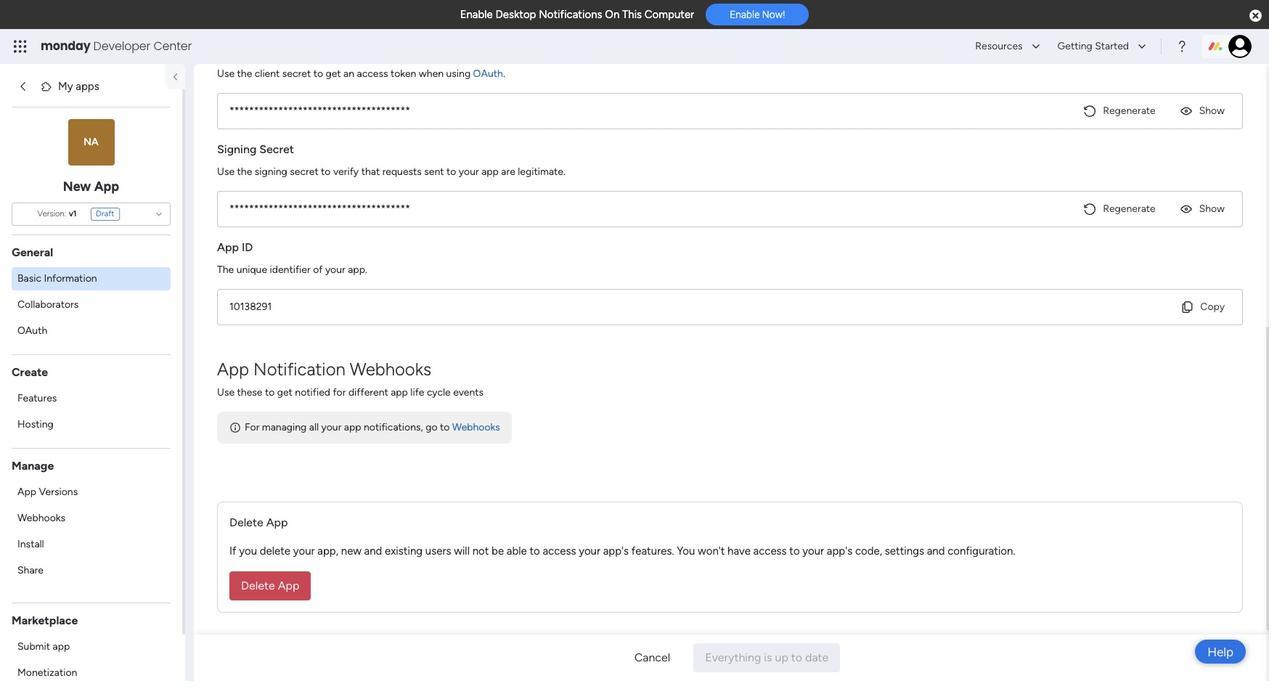 Task type: describe. For each thing, give the bounding box(es) containing it.
legitimate.
[[518, 166, 566, 178]]

delete app button
[[229, 571, 311, 600]]

the unique identifier of your app.
[[217, 264, 367, 276]]

to inside app notification webhooks use these to get notified for different app life cycle events
[[265, 387, 275, 399]]

app notification webhooks use these to get notified for different app life cycle events
[[217, 359, 484, 399]]

secret for client
[[282, 68, 311, 80]]

enable now! button
[[706, 4, 809, 26]]

signing secret
[[217, 142, 294, 156]]

app inside app notification webhooks use these to get notified for different app life cycle events
[[391, 387, 408, 399]]

show for show button related to first regenerate button
[[1199, 105, 1225, 117]]

draft
[[96, 209, 114, 218]]

app inside delete app button
[[278, 579, 299, 592]]

basic information
[[17, 272, 97, 284]]

signing
[[217, 142, 257, 156]]

information
[[44, 272, 97, 284]]

life
[[411, 387, 424, 399]]

dapulse close image
[[1250, 9, 1262, 23]]

manage
[[12, 459, 54, 472]]

app versions link
[[12, 480, 171, 504]]

secret
[[259, 142, 294, 156]]

identifier
[[270, 264, 311, 276]]

getting started button
[[1049, 35, 1152, 58]]

0 vertical spatial delete app
[[229, 516, 288, 530]]

my apps
[[58, 80, 99, 93]]

id
[[242, 240, 253, 254]]

notifications,
[[364, 421, 423, 434]]

started
[[1095, 40, 1129, 52]]

cancel
[[634, 651, 670, 664]]

requests
[[382, 166, 422, 178]]

are
[[501, 166, 515, 178]]

to right able
[[530, 545, 540, 558]]

all
[[309, 421, 319, 434]]

0 vertical spatial webhooks link
[[452, 421, 500, 434]]

delete
[[260, 545, 291, 558]]

na
[[84, 136, 99, 148]]

using
[[446, 68, 471, 80]]

if
[[229, 545, 236, 558]]

monetization link
[[12, 661, 171, 681]]

show for show button for first regenerate button from the bottom of the page
[[1199, 203, 1225, 215]]

will
[[454, 545, 470, 558]]

share link
[[12, 559, 171, 582]]

10138291
[[229, 301, 272, 313]]

configuration.
[[948, 545, 1016, 558]]

app up 'draft'
[[94, 178, 119, 194]]

secret for signing
[[290, 166, 319, 178]]

settings
[[885, 545, 924, 558]]

1 regenerate button from the top
[[1077, 99, 1162, 123]]

existing
[[385, 545, 423, 558]]

use the client secret to get an access token when using oauth .
[[217, 68, 505, 80]]

developer
[[93, 38, 150, 54]]

app inside app notification webhooks use these to get notified for different app life cycle events
[[217, 359, 249, 380]]

submit app
[[17, 640, 70, 652]]

help button
[[1195, 640, 1246, 664]]

basic information link
[[12, 267, 171, 290]]

create
[[12, 365, 48, 379]]

app left are
[[482, 166, 499, 178]]

1 horizontal spatial get
[[326, 68, 341, 80]]

features
[[17, 392, 57, 404]]

use for use the signing secret to verify that requests sent to your app are legitimate.
[[217, 166, 235, 178]]

use for use the client secret to get an access token when using oauth .
[[217, 68, 235, 80]]

go
[[426, 421, 437, 434]]

webhooks inside app notification webhooks use these to get notified for different app life cycle events
[[350, 359, 431, 380]]

:
[[64, 209, 66, 218]]

use the signing secret to verify that requests sent to your app are legitimate.
[[217, 166, 566, 178]]

verify
[[333, 166, 359, 178]]

select product image
[[13, 39, 28, 54]]

2 app's from the left
[[827, 545, 853, 558]]

your left code,
[[803, 545, 824, 558]]

the
[[217, 264, 234, 276]]

for managing all your app notifications, go to webhooks
[[245, 421, 500, 434]]

different
[[348, 387, 388, 399]]

new app
[[63, 178, 119, 194]]

enable for enable desktop notifications on this computer
[[460, 8, 493, 21]]

your left app,
[[293, 545, 315, 558]]

unique
[[236, 264, 267, 276]]

features link
[[12, 387, 171, 410]]

managing
[[262, 421, 307, 434]]

features.
[[632, 545, 674, 558]]

the for client
[[237, 68, 252, 80]]

app inside app versions link
[[17, 485, 36, 498]]

version :
[[37, 209, 66, 218]]

enable now!
[[730, 9, 785, 21]]

to right have
[[790, 545, 800, 558]]

users
[[425, 545, 451, 558]]

************************************* for first regenerate button
[[229, 105, 410, 117]]

copy
[[1201, 301, 1225, 313]]

enable for enable now!
[[730, 9, 760, 21]]

cancel button
[[623, 643, 682, 672]]

new
[[63, 178, 91, 194]]

cycle
[[427, 387, 451, 399]]

desktop
[[496, 8, 536, 21]]

1 app's from the left
[[603, 545, 629, 558]]

notification
[[253, 359, 346, 380]]

client
[[255, 68, 280, 80]]

collaborators link
[[12, 293, 171, 316]]

for
[[245, 421, 260, 434]]

1 horizontal spatial oauth
[[473, 68, 503, 80]]

getting
[[1058, 40, 1093, 52]]

submit
[[17, 640, 50, 652]]

not
[[472, 545, 489, 558]]

2 regenerate from the top
[[1103, 203, 1156, 215]]



Task type: vqa. For each thing, say whether or not it's contained in the screenshot.
the session
no



Task type: locate. For each thing, give the bounding box(es) containing it.
you
[[677, 545, 695, 558]]

use left client
[[217, 68, 235, 80]]

oauth down collaborators
[[17, 324, 47, 337]]

1 and from the left
[[364, 545, 382, 558]]

app right submit at the bottom
[[53, 640, 70, 652]]

notified
[[295, 387, 330, 399]]

app,
[[318, 545, 338, 558]]

your right 'sent'
[[459, 166, 479, 178]]

1 vertical spatial use
[[217, 166, 235, 178]]

show
[[1199, 105, 1225, 117], [1199, 203, 1225, 215]]

oauth link right using
[[473, 68, 503, 80]]

1 vertical spatial get
[[277, 387, 293, 399]]

1 vertical spatial *************************************
[[229, 203, 410, 215]]

1 vertical spatial regenerate button
[[1077, 198, 1162, 221]]

1 show from the top
[[1199, 105, 1225, 117]]

app left id
[[217, 240, 239, 254]]

use left these
[[217, 387, 235, 399]]

app versions
[[17, 485, 78, 498]]

when
[[419, 68, 444, 80]]

for
[[333, 387, 346, 399]]

1 regenerate from the top
[[1103, 105, 1156, 117]]

marketplace
[[12, 613, 78, 627]]

0 horizontal spatial access
[[357, 68, 388, 80]]

have
[[728, 545, 751, 558]]

access right able
[[543, 545, 576, 558]]

0 horizontal spatial enable
[[460, 8, 493, 21]]

apps
[[76, 80, 99, 93]]

on
[[605, 8, 620, 21]]

webhooks up different
[[350, 359, 431, 380]]

to right these
[[265, 387, 275, 399]]

2 regenerate button from the top
[[1077, 198, 1162, 221]]

access right have
[[753, 545, 787, 558]]

3 use from the top
[[217, 387, 235, 399]]

and
[[364, 545, 382, 558], [927, 545, 945, 558]]

help image
[[1175, 39, 1189, 54]]

get
[[326, 68, 341, 80], [277, 387, 293, 399]]

0 vertical spatial regenerate button
[[1077, 99, 1162, 123]]

0 horizontal spatial webhooks
[[17, 512, 65, 524]]

1 horizontal spatial oauth link
[[473, 68, 503, 80]]

to right 'sent'
[[447, 166, 456, 178]]

delete app down delete
[[241, 579, 299, 592]]

0 vertical spatial *************************************
[[229, 105, 410, 117]]

enable desktop notifications on this computer
[[460, 8, 694, 21]]

be
[[492, 545, 504, 558]]

app
[[94, 178, 119, 194], [217, 240, 239, 254], [217, 359, 249, 380], [17, 485, 36, 498], [266, 516, 288, 530], [278, 579, 299, 592]]

general
[[12, 245, 53, 259]]

share
[[17, 564, 44, 576]]

0 vertical spatial use
[[217, 68, 235, 80]]

1 horizontal spatial enable
[[730, 9, 760, 21]]

now!
[[762, 9, 785, 21]]

get left 'an'
[[326, 68, 341, 80]]

app's left code,
[[827, 545, 853, 558]]

0 vertical spatial webhooks
[[350, 359, 431, 380]]

your right of
[[325, 264, 345, 276]]

to left verify
[[321, 166, 331, 178]]

access
[[357, 68, 388, 80], [543, 545, 576, 558], [753, 545, 787, 558]]

2 ************************************* from the top
[[229, 203, 410, 215]]

delete up 'you'
[[229, 516, 263, 530]]

0 vertical spatial get
[[326, 68, 341, 80]]

0 vertical spatial show button
[[1173, 99, 1231, 123]]

1 vertical spatial oauth link
[[12, 319, 171, 342]]

access right 'an'
[[357, 68, 388, 80]]

1 horizontal spatial app's
[[827, 545, 853, 558]]

0 horizontal spatial oauth
[[17, 324, 47, 337]]

my
[[58, 80, 73, 93]]

hosting
[[17, 418, 54, 430]]

kendall parks image
[[1229, 35, 1252, 58]]

app up these
[[217, 359, 249, 380]]

0 vertical spatial oauth
[[473, 68, 503, 80]]

your right all
[[321, 421, 342, 434]]

show button for first regenerate button from the bottom of the page
[[1173, 198, 1231, 221]]

the left client
[[237, 68, 252, 80]]

0 vertical spatial show
[[1199, 105, 1225, 117]]

0 horizontal spatial get
[[277, 387, 293, 399]]

the
[[237, 68, 252, 80], [237, 166, 252, 178]]

2 vertical spatial use
[[217, 387, 235, 399]]

code,
[[855, 545, 882, 558]]

oauth link down collaborators link
[[12, 319, 171, 342]]

versions
[[39, 485, 78, 498]]

to left 'an'
[[313, 68, 323, 80]]

0 vertical spatial oauth link
[[473, 68, 503, 80]]

1 use from the top
[[217, 68, 235, 80]]

regenerate button
[[1077, 99, 1162, 123], [1077, 198, 1162, 221]]

app down delete
[[278, 579, 299, 592]]

the down signing
[[237, 166, 252, 178]]

app's left features.
[[603, 545, 629, 558]]

to
[[313, 68, 323, 80], [321, 166, 331, 178], [447, 166, 456, 178], [265, 387, 275, 399], [440, 421, 450, 434], [530, 545, 540, 558], [790, 545, 800, 558]]

1 show button from the top
[[1173, 99, 1231, 123]]

app down for
[[344, 421, 361, 434]]

copy button
[[1174, 296, 1231, 319]]

show button for first regenerate button
[[1173, 99, 1231, 123]]

app id
[[217, 240, 253, 254]]

delete app inside delete app button
[[241, 579, 299, 592]]

resources
[[975, 40, 1023, 52]]

notifications
[[539, 8, 602, 21]]

show button
[[1173, 99, 1231, 123], [1173, 198, 1231, 221]]

2 use from the top
[[217, 166, 235, 178]]

enable left desktop
[[460, 8, 493, 21]]

0 horizontal spatial app's
[[603, 545, 629, 558]]

1 vertical spatial show
[[1199, 203, 1225, 215]]

that
[[361, 166, 380, 178]]

2 vertical spatial webhooks
[[17, 512, 65, 524]]

1 ************************************* from the top
[[229, 105, 410, 117]]

app down manage
[[17, 485, 36, 498]]

secret right "signing"
[[290, 166, 319, 178]]

an
[[344, 68, 354, 80]]

webhooks link down app versions link
[[12, 506, 171, 530]]

get down notification
[[277, 387, 293, 399]]

1 the from the top
[[237, 68, 252, 80]]

app.
[[348, 264, 367, 276]]

to right go
[[440, 421, 450, 434]]

get inside app notification webhooks use these to get notified for different app life cycle events
[[277, 387, 293, 399]]

delete down 'you'
[[241, 579, 275, 592]]

webhooks link
[[452, 421, 500, 434], [12, 506, 171, 530]]

0 vertical spatial secret
[[282, 68, 311, 80]]

center
[[153, 38, 192, 54]]

1 horizontal spatial access
[[543, 545, 576, 558]]

2 horizontal spatial access
[[753, 545, 787, 558]]

************************************* for first regenerate button from the bottom of the page
[[229, 203, 410, 215]]

0 vertical spatial regenerate
[[1103, 105, 1156, 117]]

0 vertical spatial delete
[[229, 516, 263, 530]]

************************************* down verify
[[229, 203, 410, 215]]

1 vertical spatial oauth
[[17, 324, 47, 337]]

new
[[341, 545, 362, 558]]

able
[[507, 545, 527, 558]]

app up delete
[[266, 516, 288, 530]]

0 horizontal spatial and
[[364, 545, 382, 558]]

events
[[453, 387, 484, 399]]

1 vertical spatial delete app
[[241, 579, 299, 592]]

help
[[1208, 644, 1234, 659]]

1 vertical spatial regenerate
[[1103, 203, 1156, 215]]

use down signing
[[217, 166, 235, 178]]

regenerate
[[1103, 105, 1156, 117], [1103, 203, 1156, 215]]

submit app link
[[12, 635, 171, 658]]

1 vertical spatial webhooks link
[[12, 506, 171, 530]]

1 vertical spatial webhooks
[[452, 421, 500, 434]]

1 horizontal spatial webhooks link
[[452, 421, 500, 434]]

oauth right using
[[473, 68, 503, 80]]

0 horizontal spatial webhooks link
[[12, 506, 171, 530]]

2 horizontal spatial webhooks
[[452, 421, 500, 434]]

getting started
[[1058, 40, 1129, 52]]

webhooks link down events
[[452, 421, 500, 434]]

0 vertical spatial the
[[237, 68, 252, 80]]

2 the from the top
[[237, 166, 252, 178]]

1 vertical spatial show button
[[1173, 198, 1231, 221]]

app left the life
[[391, 387, 408, 399]]

monetization
[[17, 666, 77, 679]]

2 show button from the top
[[1173, 198, 1231, 221]]

app
[[482, 166, 499, 178], [391, 387, 408, 399], [344, 421, 361, 434], [53, 640, 70, 652]]

monday
[[41, 38, 90, 54]]

enable inside button
[[730, 9, 760, 21]]

and right new
[[364, 545, 382, 558]]

delete app
[[229, 516, 288, 530], [241, 579, 299, 592]]

1 vertical spatial the
[[237, 166, 252, 178]]

sent
[[424, 166, 444, 178]]

2 show from the top
[[1199, 203, 1225, 215]]

delete inside button
[[241, 579, 275, 592]]

resources button
[[967, 35, 1046, 58]]

and right settings
[[927, 545, 945, 558]]

these
[[237, 387, 262, 399]]

1 vertical spatial secret
[[290, 166, 319, 178]]

1 horizontal spatial and
[[927, 545, 945, 558]]

use inside app notification webhooks use these to get notified for different app life cycle events
[[217, 387, 235, 399]]

install link
[[12, 533, 171, 556]]

app's
[[603, 545, 629, 558], [827, 545, 853, 558]]

************************************* down 'an'
[[229, 105, 410, 117]]

webhooks down app versions
[[17, 512, 65, 524]]

2 and from the left
[[927, 545, 945, 558]]

enable left now!
[[730, 9, 760, 21]]

0 horizontal spatial oauth link
[[12, 319, 171, 342]]

oauth
[[473, 68, 503, 80], [17, 324, 47, 337]]

secret right client
[[282, 68, 311, 80]]

enable
[[460, 8, 493, 21], [730, 9, 760, 21]]

1 horizontal spatial webhooks
[[350, 359, 431, 380]]

delete app up 'you'
[[229, 516, 288, 530]]

your
[[459, 166, 479, 178], [325, 264, 345, 276], [321, 421, 342, 434], [293, 545, 315, 558], [579, 545, 601, 558], [803, 545, 824, 558]]

your left features.
[[579, 545, 601, 558]]

the for signing
[[237, 166, 252, 178]]

signing
[[255, 166, 287, 178]]

1 vertical spatial delete
[[241, 579, 275, 592]]

hosting link
[[12, 413, 171, 436]]

webhooks down events
[[452, 421, 500, 434]]

version
[[37, 209, 64, 218]]

collaborators
[[17, 298, 79, 310]]

.
[[503, 68, 505, 80]]



